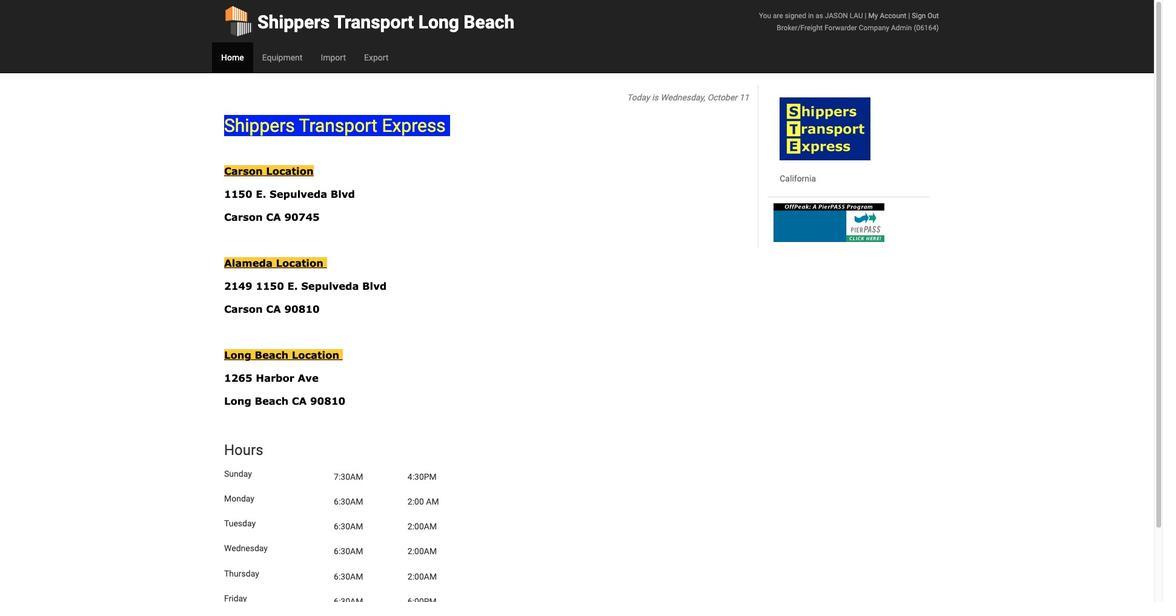 Task type: locate. For each thing, give the bounding box(es) containing it.
jason
[[825, 12, 848, 20]]

1 | from the left
[[865, 12, 867, 20]]

location for alameda location
[[276, 258, 324, 269]]

1 horizontal spatial blvd
[[362, 281, 387, 292]]

ca for 90745
[[266, 212, 281, 223]]

6:30am
[[334, 497, 363, 507], [334, 522, 363, 532], [334, 548, 363, 557], [334, 573, 363, 582]]

e. down carson location
[[256, 189, 266, 200]]

carson for carson ca 90745
[[224, 212, 263, 223]]

0 vertical spatial beach
[[464, 12, 515, 33]]

1 vertical spatial long
[[224, 350, 251, 361]]

2:00am
[[408, 522, 437, 532], [408, 548, 437, 557], [408, 573, 437, 582]]

sunday
[[224, 469, 252, 479]]

90810 down "ave"
[[310, 396, 346, 408]]

signed
[[785, 12, 807, 20]]

carson for carson ca 90810
[[224, 304, 263, 315]]

1 carson from the top
[[224, 165, 263, 177]]

3 carson from the top
[[224, 304, 263, 315]]

3 2:00am from the top
[[408, 573, 437, 582]]

1150 up the 'carson ca 90810'
[[256, 281, 284, 292]]

2 vertical spatial ca
[[292, 396, 307, 408]]

1150 down carson location
[[224, 189, 252, 200]]

forwarder
[[825, 24, 857, 32]]

e. down the alameda location
[[288, 281, 298, 292]]

1 vertical spatial carson
[[224, 212, 263, 223]]

carson down 2149
[[224, 304, 263, 315]]

shippers
[[258, 12, 330, 33], [224, 115, 295, 136]]

2 6:30am from the top
[[334, 522, 363, 532]]

admin
[[891, 24, 912, 32]]

transport
[[334, 12, 414, 33], [299, 115, 378, 136]]

transport for express
[[299, 115, 378, 136]]

long beach location
[[224, 350, 343, 361]]

3 6:30am from the top
[[334, 548, 363, 557]]

2 2:00am from the top
[[408, 548, 437, 557]]

1 vertical spatial ca
[[266, 304, 281, 315]]

1 2:00am from the top
[[408, 522, 437, 532]]

1 6:30am from the top
[[334, 497, 363, 507]]

broker/freight
[[777, 24, 823, 32]]

2 vertical spatial carson
[[224, 304, 263, 315]]

1 vertical spatial 2:00am
[[408, 548, 437, 557]]

1 vertical spatial e.
[[288, 281, 298, 292]]

1 vertical spatial location
[[276, 258, 324, 269]]

90810 down 2149 1150 e. sepulveda blvd
[[284, 304, 320, 315]]

ca
[[266, 212, 281, 223], [266, 304, 281, 315], [292, 396, 307, 408]]

location
[[266, 165, 314, 177], [276, 258, 324, 269], [292, 350, 339, 361]]

blvd
[[331, 189, 355, 200], [362, 281, 387, 292]]

2 vertical spatial beach
[[255, 396, 289, 408]]

pierpass image
[[774, 204, 885, 242]]

1265
[[224, 373, 252, 384]]

out
[[928, 12, 939, 20]]

2:00
[[408, 497, 424, 507]]

2 vertical spatial 2:00am
[[408, 573, 437, 582]]

e.
[[256, 189, 266, 200], [288, 281, 298, 292]]

alameda location
[[224, 258, 327, 269]]

tuesday
[[224, 519, 256, 529]]

0 vertical spatial location
[[266, 165, 314, 177]]

today
[[627, 93, 650, 102]]

location for carson location
[[266, 165, 314, 177]]

long
[[419, 12, 459, 33], [224, 350, 251, 361], [224, 396, 251, 408]]

location up the 1150 e. sepulveda blvd
[[266, 165, 314, 177]]

2 carson from the top
[[224, 212, 263, 223]]

monday
[[224, 494, 255, 504]]

4 6:30am from the top
[[334, 573, 363, 582]]

company
[[859, 24, 890, 32]]

home button
[[212, 42, 253, 73]]

0 vertical spatial transport
[[334, 12, 414, 33]]

alameda
[[224, 258, 273, 269]]

0 vertical spatial shippers
[[258, 12, 330, 33]]

0 vertical spatial 1150
[[224, 189, 252, 200]]

sign out link
[[912, 12, 939, 20]]

0 vertical spatial carson
[[224, 165, 263, 177]]

ca down "ave"
[[292, 396, 307, 408]]

shippers transport express
[[224, 115, 450, 136]]

2149 1150 e. sepulveda blvd
[[224, 281, 387, 292]]

ca for 90810
[[266, 304, 281, 315]]

carson
[[224, 165, 263, 177], [224, 212, 263, 223], [224, 304, 263, 315]]

1 vertical spatial transport
[[299, 115, 378, 136]]

1 horizontal spatial |
[[909, 12, 910, 20]]

0 vertical spatial blvd
[[331, 189, 355, 200]]

location up 2149 1150 e. sepulveda blvd
[[276, 258, 324, 269]]

carson for carson location
[[224, 165, 263, 177]]

1 horizontal spatial 1150
[[256, 281, 284, 292]]

6:30am for thursday
[[334, 573, 363, 582]]

long for long beach ca 90810
[[224, 396, 251, 408]]

1 vertical spatial shippers
[[224, 115, 295, 136]]

1 vertical spatial blvd
[[362, 281, 387, 292]]

2:00 am
[[408, 497, 439, 507]]

0 vertical spatial e.
[[256, 189, 266, 200]]

shippers up equipment dropdown button
[[258, 12, 330, 33]]

account
[[880, 12, 907, 20]]

90810
[[284, 304, 320, 315], [310, 396, 346, 408]]

carson up 'alameda'
[[224, 212, 263, 223]]

2 vertical spatial long
[[224, 396, 251, 408]]

ca down 2149 1150 e. sepulveda blvd
[[266, 304, 281, 315]]

sepulveda up the 90745
[[270, 189, 327, 200]]

ave
[[298, 373, 319, 384]]

beach inside shippers transport long beach link
[[464, 12, 515, 33]]

| left sign
[[909, 12, 910, 20]]

long beach ca 90810
[[224, 396, 346, 408]]

0 vertical spatial long
[[419, 12, 459, 33]]

shippers transport long beach
[[258, 12, 515, 33]]

0 horizontal spatial |
[[865, 12, 867, 20]]

carson up the 1150 e. sepulveda blvd
[[224, 165, 263, 177]]

sepulveda
[[270, 189, 327, 200], [301, 281, 359, 292]]

beach for ca
[[255, 396, 289, 408]]

sign
[[912, 12, 926, 20]]

2149
[[224, 281, 252, 292]]

equipment
[[262, 53, 303, 62]]

0 horizontal spatial 1150
[[224, 189, 252, 200]]

6:30am for wednesday
[[334, 548, 363, 557]]

sepulveda down the alameda location
[[301, 281, 359, 292]]

0 vertical spatial ca
[[266, 212, 281, 223]]

1150
[[224, 189, 252, 200], [256, 281, 284, 292]]

7:30am
[[334, 472, 363, 482]]

|
[[865, 12, 867, 20], [909, 12, 910, 20]]

beach
[[464, 12, 515, 33], [255, 350, 289, 361], [255, 396, 289, 408]]

2 vertical spatial location
[[292, 350, 339, 361]]

harbor
[[256, 373, 295, 384]]

carson ca 90745
[[224, 212, 320, 223]]

shippers up carson location
[[224, 115, 295, 136]]

1 vertical spatial beach
[[255, 350, 289, 361]]

shippers transport long beach image
[[780, 98, 871, 161]]

0 vertical spatial 2:00am
[[408, 522, 437, 532]]

ca down the 1150 e. sepulveda blvd
[[266, 212, 281, 223]]

equipment button
[[253, 42, 312, 73]]

location up "ave"
[[292, 350, 339, 361]]

| left my
[[865, 12, 867, 20]]

express
[[382, 115, 446, 136]]

0 horizontal spatial e.
[[256, 189, 266, 200]]



Task type: vqa. For each thing, say whether or not it's contained in the screenshot.
'Hours' on the bottom left
yes



Task type: describe. For each thing, give the bounding box(es) containing it.
is
[[652, 93, 659, 102]]

(06164)
[[914, 24, 939, 32]]

october
[[708, 93, 738, 102]]

my account link
[[869, 12, 907, 20]]

import
[[321, 53, 346, 62]]

are
[[773, 12, 783, 20]]

import button
[[312, 42, 355, 73]]

thursday
[[224, 569, 259, 579]]

1150 e. sepulveda blvd
[[224, 189, 355, 200]]

6:30am for monday
[[334, 497, 363, 507]]

long for long beach location
[[224, 350, 251, 361]]

2 | from the left
[[909, 12, 910, 20]]

export button
[[355, 42, 398, 73]]

beach for location
[[255, 350, 289, 361]]

shippers for shippers transport long beach
[[258, 12, 330, 33]]

export
[[364, 53, 389, 62]]

in
[[808, 12, 814, 20]]

0 vertical spatial sepulveda
[[270, 189, 327, 200]]

wednesday
[[224, 544, 268, 554]]

home
[[221, 53, 244, 62]]

you are signed in as jason lau | my account | sign out broker/freight forwarder company admin (06164)
[[759, 12, 939, 32]]

2:00am for tuesday
[[408, 522, 437, 532]]

4:30pm
[[408, 472, 437, 482]]

hours
[[224, 442, 271, 459]]

carson ca 90810
[[224, 304, 320, 315]]

1 vertical spatial 1150
[[256, 281, 284, 292]]

transport for long
[[334, 12, 414, 33]]

as
[[816, 12, 824, 20]]

you
[[759, 12, 772, 20]]

2:00am for thursday
[[408, 573, 437, 582]]

my
[[869, 12, 878, 20]]

today is wednesday, october 11
[[627, 93, 749, 102]]

am
[[426, 497, 439, 507]]

0 horizontal spatial blvd
[[331, 189, 355, 200]]

11
[[740, 93, 749, 102]]

lau
[[850, 12, 863, 20]]

carson location
[[224, 165, 314, 177]]

wednesday,
[[661, 93, 706, 102]]

1 vertical spatial 90810
[[310, 396, 346, 408]]

shippers transport long beach link
[[224, 0, 515, 42]]

90745
[[284, 212, 320, 223]]

1 horizontal spatial e.
[[288, 281, 298, 292]]

0 vertical spatial 90810
[[284, 304, 320, 315]]

shippers for shippers transport express
[[224, 115, 295, 136]]

1 vertical spatial sepulveda
[[301, 281, 359, 292]]

california
[[780, 174, 816, 184]]

1265 harbor ave
[[224, 373, 319, 384]]

2:00am for wednesday
[[408, 548, 437, 557]]

6:30am for tuesday
[[334, 522, 363, 532]]



